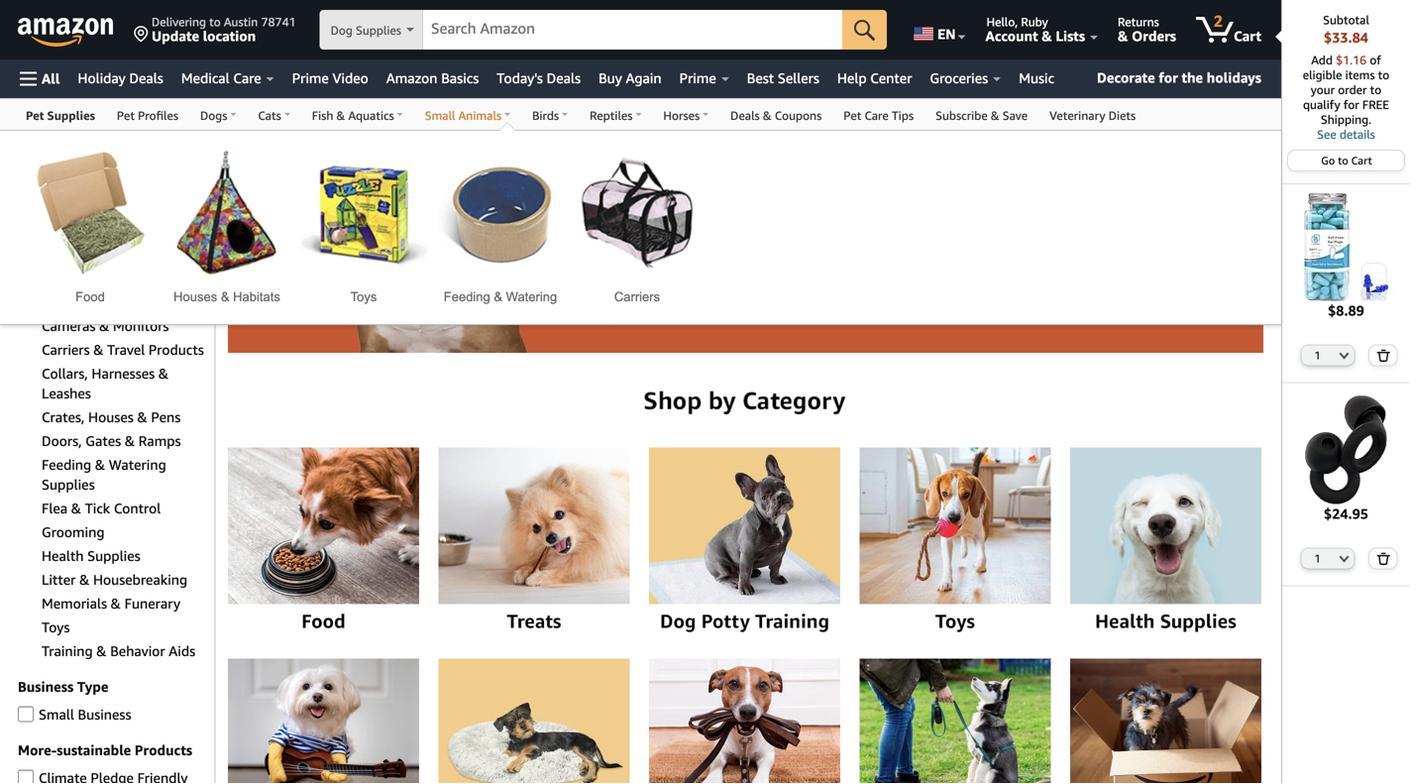 Task type: vqa. For each thing, say whether or not it's contained in the screenshot.
qualify
yes



Task type: locate. For each thing, give the bounding box(es) containing it.
best sellers link
[[738, 64, 829, 92]]

for left the the
[[1159, 69, 1179, 86]]

1 vertical spatial for
[[1344, 98, 1360, 112]]

0 horizontal spatial toys link
[[42, 619, 70, 635]]

feeding
[[444, 289, 491, 304], [42, 457, 91, 473]]

pet down help
[[844, 109, 862, 122]]

food up treats link
[[42, 223, 73, 239]]

0 vertical spatial toys image
[[300, 145, 427, 280]]

supplies right dog
[[356, 23, 401, 37]]

1 vertical spatial watering
[[109, 457, 166, 473]]

0 horizontal spatial toys image
[[300, 145, 427, 280]]

all
[[42, 70, 60, 87]]

products
[[149, 342, 204, 358], [135, 742, 192, 758]]

food inside navigation navigation
[[76, 289, 105, 304]]

ramps
[[139, 433, 181, 449]]

free
[[1363, 98, 1390, 112]]

cleanup & waste image
[[649, 448, 841, 639]]

carriers & travel products link
[[42, 342, 204, 358]]

pet supplies down all
[[26, 109, 95, 122]]

care for pet
[[865, 109, 889, 122]]

go to cart link
[[1289, 151, 1405, 171]]

care right medical
[[233, 70, 261, 86]]

animals
[[459, 109, 502, 122]]

1 vertical spatial carriers
[[42, 342, 90, 358]]

1 dropdown image from the top
[[1340, 352, 1350, 360]]

houses & habitats
[[174, 289, 280, 304]]

austin
[[224, 15, 258, 29]]

supplies up department
[[47, 109, 95, 122]]

to down of
[[1379, 68, 1390, 82]]

houses inside navigation navigation
[[174, 289, 217, 304]]

0 vertical spatial carriers
[[615, 289, 660, 304]]

1 vertical spatial toys
[[42, 619, 70, 635]]

0 vertical spatial cart
[[1234, 28, 1262, 44]]

1 vertical spatial houses
[[88, 409, 134, 425]]

small for small business
[[39, 706, 74, 723]]

beds & furniture image
[[439, 659, 630, 783]]

1 horizontal spatial houses
[[174, 289, 217, 304]]

0 vertical spatial 1
[[1315, 349, 1321, 362]]

0 horizontal spatial care
[[233, 70, 261, 86]]

for down order
[[1344, 98, 1360, 112]]

delete image
[[1377, 349, 1391, 362], [1377, 552, 1391, 565]]

dog store image
[[228, 146, 1264, 353]]

cart
[[1234, 28, 1262, 44], [1352, 154, 1373, 167]]

supplies inside search box
[[356, 23, 401, 37]]

$8.89
[[1329, 303, 1365, 319]]

food down apparel & accessories link
[[76, 289, 105, 304]]

feeding down doors,
[[42, 457, 91, 473]]

loop quiet ear plugs for noise reduction &ndash; super soft, reusable hearing protection in flexible silicone for sleep, noise sensitivity - 8 ear tips in xs/s/m/l &ndash; 26db &amp; nrr 14 noise cancelling &ndash; black image
[[1292, 395, 1401, 504]]

watering down ramps
[[109, 457, 166, 473]]

1 horizontal spatial small
[[425, 109, 456, 122]]

0 vertical spatial toys
[[351, 289, 377, 304]]

video
[[333, 70, 369, 86]]

dropdown image down $24.95
[[1340, 554, 1350, 562]]

pet supplies
[[26, 109, 95, 122], [27, 175, 105, 191]]

watering inside dogs food treats apparel & accessories beds & furniture cameras & monitors carriers & travel products collars, harnesses & leashes crates, houses & pens doors, gates & ramps feeding & watering supplies flea & tick control grooming health supplies litter & housebreaking memorials & funerary toys training & behavior aids
[[109, 457, 166, 473]]

subtotal
[[1324, 13, 1370, 27]]

& right "gates"
[[125, 433, 135, 449]]

deals up pet profiles link
[[129, 70, 163, 86]]

0 horizontal spatial food image
[[27, 145, 154, 280]]

dogs inside navigation navigation
[[200, 109, 227, 122]]

& down "gates"
[[95, 457, 105, 473]]

holidays
[[1207, 69, 1262, 86]]

delete image for $8.89
[[1377, 349, 1391, 362]]

grooming
[[42, 524, 105, 540]]

housebreaking
[[93, 572, 188, 588]]

pet supplies link down department
[[18, 175, 105, 191]]

1 horizontal spatial for
[[1344, 98, 1360, 112]]

0 horizontal spatial prime
[[292, 70, 329, 86]]

1 vertical spatial toys link
[[42, 619, 70, 635]]

dogs for dogs
[[200, 109, 227, 122]]

0 vertical spatial food image
[[27, 145, 154, 280]]

2 dropdown image from the top
[[1340, 554, 1350, 562]]

amazon basics
[[386, 70, 479, 86]]

food image
[[27, 145, 154, 280], [228, 448, 419, 639]]

& down beds & furniture "link"
[[99, 318, 109, 334]]

dropdown image for $24.95
[[1340, 554, 1350, 562]]

aids
[[169, 643, 195, 659]]

small
[[425, 109, 456, 122], [39, 706, 74, 723]]

amazon basics link
[[378, 64, 488, 92]]

shop by category image
[[228, 373, 1264, 428]]

account
[[986, 28, 1039, 44]]

0 horizontal spatial small
[[39, 706, 74, 723]]

feeding inside dogs food treats apparel & accessories beds & furniture cameras & monitors carriers & travel products collars, harnesses & leashes crates, houses & pens doors, gates & ramps feeding & watering supplies flea & tick control grooming health supplies litter & housebreaking memorials & funerary toys training & behavior aids
[[42, 457, 91, 473]]

0 vertical spatial houses
[[174, 289, 217, 304]]

watering down feeding image
[[506, 289, 557, 304]]

& right fish
[[337, 109, 345, 122]]

cart right 2
[[1234, 28, 1262, 44]]

2 delete image from the top
[[1377, 552, 1391, 565]]

pet down department
[[27, 175, 48, 191]]

dogs down medical care
[[200, 109, 227, 122]]

1 vertical spatial toys image
[[860, 448, 1051, 639]]

0 vertical spatial small
[[425, 109, 456, 122]]

houses up doors, gates & ramps link
[[88, 409, 134, 425]]

0 vertical spatial pet supplies link
[[15, 99, 106, 130]]

products down monitors
[[149, 342, 204, 358]]

& left orders at right
[[1118, 28, 1129, 44]]

more-
[[18, 742, 57, 758]]

doors, gates & ramps link
[[42, 433, 181, 449]]

1 horizontal spatial watering
[[506, 289, 557, 304]]

carriers up collars, at the top
[[42, 342, 90, 358]]

to left austin
[[209, 15, 221, 29]]

care left tips
[[865, 109, 889, 122]]

small down amazon basics 'link'
[[425, 109, 456, 122]]

0 horizontal spatial for
[[1159, 69, 1179, 86]]

pet supplies link for food
[[18, 175, 105, 191]]

pet for "pet care tips" link
[[844, 109, 862, 122]]

0 horizontal spatial food
[[42, 223, 73, 239]]

training & behavior image
[[860, 659, 1051, 783]]

groceries
[[930, 70, 989, 86]]

2 1 from the top
[[1315, 552, 1321, 565]]

reptiles link
[[579, 99, 653, 130]]

toys link
[[300, 145, 427, 324], [42, 619, 70, 635]]

decorate
[[1097, 69, 1156, 86]]

1 vertical spatial dogs
[[30, 199, 62, 215]]

1 vertical spatial pet supplies link
[[18, 175, 105, 191]]

gates
[[86, 433, 121, 449]]

delete image for $24.95
[[1377, 552, 1391, 565]]

1 vertical spatial feeding
[[42, 457, 91, 473]]

&
[[1042, 28, 1053, 44], [1118, 28, 1129, 44], [337, 109, 345, 122], [763, 109, 772, 122], [991, 109, 1000, 122], [94, 270, 104, 287], [221, 289, 230, 304], [494, 289, 503, 304], [75, 294, 86, 310], [99, 318, 109, 334], [93, 342, 104, 358], [159, 365, 169, 382], [137, 409, 147, 425], [125, 433, 135, 449], [95, 457, 105, 473], [71, 500, 81, 517], [79, 572, 90, 588], [111, 595, 121, 612], [96, 643, 107, 659]]

1 vertical spatial delete image
[[1377, 552, 1391, 565]]

1 vertical spatial cart
[[1352, 154, 1373, 167]]

fish & aquatics link
[[301, 99, 414, 130]]

control
[[114, 500, 161, 517]]

business down type
[[78, 706, 131, 723]]

deals down best
[[731, 109, 760, 122]]

habitats
[[233, 289, 280, 304]]

1 horizontal spatial food image
[[228, 448, 419, 639]]

1 vertical spatial small
[[39, 706, 74, 723]]

aquatics
[[348, 109, 394, 122]]

carriers
[[615, 289, 660, 304], [42, 342, 90, 358]]

0 horizontal spatial carriers
[[42, 342, 90, 358]]

dropdown image down the $8.89
[[1340, 352, 1350, 360]]

0 vertical spatial dropdown image
[[1340, 352, 1350, 360]]

2 prime from the left
[[680, 70, 717, 86]]

0 horizontal spatial houses
[[88, 409, 134, 425]]

orders
[[1132, 28, 1177, 44]]

pet left profiles
[[117, 109, 135, 122]]

harnesses
[[92, 365, 155, 382]]

prime up fish
[[292, 70, 329, 86]]

checkbox image
[[18, 706, 34, 722]]

0 vertical spatial dogs
[[200, 109, 227, 122]]

veterinary
[[1050, 109, 1106, 122]]

pet for dogs pet supplies "link"
[[26, 109, 44, 122]]

1 vertical spatial food
[[76, 289, 105, 304]]

health
[[42, 548, 84, 564]]

0 vertical spatial care
[[233, 70, 261, 86]]

pet supplies link
[[15, 99, 106, 130], [18, 175, 105, 191]]

pet care tips link
[[833, 99, 925, 130]]

prime
[[292, 70, 329, 86], [680, 70, 717, 86]]

Dog Supplies search field
[[320, 10, 887, 52]]

buy again link
[[590, 64, 671, 92]]

deals for today's deals
[[547, 70, 581, 86]]

1 vertical spatial business
[[78, 706, 131, 723]]

medical care
[[181, 70, 261, 86]]

today's deals
[[497, 70, 581, 86]]

1 horizontal spatial feeding
[[444, 289, 491, 304]]

0 vertical spatial feeding
[[444, 289, 491, 304]]

1 vertical spatial 1
[[1315, 552, 1321, 565]]

amazon image
[[18, 18, 114, 48]]

1 horizontal spatial deals
[[547, 70, 581, 86]]

1 delete image from the top
[[1377, 349, 1391, 362]]

dropdown image
[[1340, 352, 1350, 360], [1340, 554, 1350, 562]]

prime for prime
[[680, 70, 717, 86]]

& up beds & furniture "link"
[[94, 270, 104, 287]]

1 vertical spatial care
[[865, 109, 889, 122]]

0 horizontal spatial toys
[[42, 619, 70, 635]]

feeding down feeding image
[[444, 289, 491, 304]]

dropdown image for $8.89
[[1340, 352, 1350, 360]]

today's
[[497, 70, 543, 86]]

prime up horses link
[[680, 70, 717, 86]]

small inside 'link'
[[425, 109, 456, 122]]

products right sustainable
[[135, 742, 192, 758]]

for
[[1159, 69, 1179, 86], [1344, 98, 1360, 112]]

help center
[[838, 70, 913, 86]]

0 vertical spatial delete image
[[1377, 349, 1391, 362]]

pet supplies link down all
[[15, 99, 106, 130]]

0 horizontal spatial watering
[[109, 457, 166, 473]]

1 horizontal spatial dogs
[[200, 109, 227, 122]]

1 horizontal spatial carriers
[[615, 289, 660, 304]]

0 vertical spatial food
[[42, 223, 73, 239]]

carriers inside dogs food treats apparel & accessories beds & furniture cameras & monitors carriers & travel products collars, harnesses & leashes crates, houses & pens doors, gates & ramps feeding & watering supplies flea & tick control grooming health supplies litter & housebreaking memorials & funerary toys training & behavior aids
[[42, 342, 90, 358]]

dogs up treats
[[30, 199, 62, 215]]

1 horizontal spatial prime
[[680, 70, 717, 86]]

& down litter & housebreaking link
[[111, 595, 121, 612]]

1 horizontal spatial food
[[76, 289, 105, 304]]

pet supplies inside "link"
[[26, 109, 95, 122]]

music link
[[1010, 64, 1064, 92]]

buy
[[599, 70, 622, 86]]

0 horizontal spatial deals
[[129, 70, 163, 86]]

0 vertical spatial watering
[[506, 289, 557, 304]]

reptiles
[[590, 109, 633, 122]]

collars,
[[42, 365, 88, 382]]

0 vertical spatial pet supplies
[[26, 109, 95, 122]]

cart down the details
[[1352, 154, 1373, 167]]

& down feeding image
[[494, 289, 503, 304]]

0 vertical spatial business
[[18, 679, 74, 695]]

1 horizontal spatial toys
[[351, 289, 377, 304]]

pet down all button
[[26, 109, 44, 122]]

houses inside dogs food treats apparel & accessories beds & furniture cameras & monitors carriers & travel products collars, harnesses & leashes crates, houses & pens doors, gates & ramps feeding & watering supplies flea & tick control grooming health supplies litter & housebreaking memorials & funerary toys training & behavior aids
[[88, 409, 134, 425]]

beds
[[42, 294, 72, 310]]

pet
[[26, 109, 44, 122], [117, 109, 135, 122], [844, 109, 862, 122], [27, 175, 48, 191]]

pet supplies down department
[[27, 175, 105, 191]]

1 vertical spatial dropdown image
[[1340, 554, 1350, 562]]

location
[[203, 28, 256, 44]]

business up checkbox image
[[18, 679, 74, 695]]

beds & furniture link
[[42, 294, 147, 310]]

toys inside dogs food treats apparel & accessories beds & furniture cameras & monitors carriers & travel products collars, harnesses & leashes crates, houses & pens doors, gates & ramps feeding & watering supplies flea & tick control grooming health supplies litter & housebreaking memorials & funerary toys training & behavior aids
[[42, 619, 70, 635]]

flea
[[42, 500, 68, 517]]

deals for holiday deals
[[129, 70, 163, 86]]

1 horizontal spatial toys link
[[300, 145, 427, 324]]

memorials & funerary link
[[42, 595, 181, 612]]

holiday
[[78, 70, 126, 86]]

center
[[871, 70, 913, 86]]

business
[[18, 679, 74, 695], [78, 706, 131, 723]]

small for small animals
[[425, 109, 456, 122]]

1 prime from the left
[[292, 70, 329, 86]]

0 vertical spatial for
[[1159, 69, 1179, 86]]

pet inside "link"
[[26, 109, 44, 122]]

coupons
[[775, 109, 822, 122]]

collars image
[[649, 659, 841, 783]]

small down business type
[[39, 706, 74, 723]]

dogs inside dogs food treats apparel & accessories beds & furniture cameras & monitors carriers & travel products collars, harnesses & leashes crates, houses & pens doors, gates & ramps feeding & watering supplies flea & tick control grooming health supplies litter & housebreaking memorials & funerary toys training & behavior aids
[[30, 199, 62, 215]]

dogs food treats apparel & accessories beds & furniture cameras & monitors carriers & travel products collars, harnesses & leashes crates, houses & pens doors, gates & ramps feeding & watering supplies flea & tick control grooming health supplies litter & housebreaking memorials & funerary toys training & behavior aids
[[30, 199, 204, 659]]

0 horizontal spatial feeding
[[42, 457, 91, 473]]

None submit
[[843, 10, 887, 50], [1370, 346, 1397, 365], [1370, 549, 1397, 568], [843, 10, 887, 50], [1370, 346, 1397, 365], [1370, 549, 1397, 568]]

medical care link
[[172, 64, 283, 92]]

houses down accessories
[[174, 289, 217, 304]]

music
[[1019, 70, 1055, 86]]

carriers down the carriers image
[[615, 289, 660, 304]]

0 horizontal spatial dogs
[[30, 199, 62, 215]]

1 vertical spatial food image
[[228, 448, 419, 639]]

1 1 from the top
[[1315, 349, 1321, 362]]

monitors
[[113, 318, 169, 334]]

deals up birds link
[[547, 70, 581, 86]]

help center link
[[829, 64, 921, 92]]

1 for $8.89
[[1315, 349, 1321, 362]]

& right beds
[[75, 294, 86, 310]]

more-sustainable products
[[18, 742, 192, 758]]

apparel image
[[228, 659, 419, 783]]

0 vertical spatial products
[[149, 342, 204, 358]]

78741
[[261, 15, 296, 29]]

1 horizontal spatial care
[[865, 109, 889, 122]]

qualify
[[1304, 98, 1341, 112]]

deals
[[129, 70, 163, 86], [547, 70, 581, 86], [731, 109, 760, 122]]

& left tick
[[71, 500, 81, 517]]

new pet guide image
[[1071, 659, 1262, 783]]

toys image
[[300, 145, 427, 280], [860, 448, 1051, 639]]



Task type: describe. For each thing, give the bounding box(es) containing it.
decorate for the holidays
[[1097, 69, 1262, 86]]

carriers link
[[574, 145, 701, 324]]

& left lists
[[1042, 28, 1053, 44]]

save
[[1003, 109, 1028, 122]]

sustainable
[[57, 742, 131, 758]]

add $1.16
[[1312, 53, 1370, 67]]

food image for houses image
[[27, 145, 154, 280]]

en
[[938, 26, 956, 42]]

of
[[1370, 53, 1382, 67]]

0 vertical spatial toys link
[[300, 145, 427, 324]]

health supplies link
[[42, 548, 140, 564]]

2 horizontal spatial deals
[[731, 109, 760, 122]]

ruby
[[1022, 15, 1049, 29]]

lysian ultra soft foam earplugs sleep, 38db snr 31db nrr sound blocking noise cancelling ear plugs for sleeping, travel, shooting and working -60 pairs pack (lake blue) image
[[1292, 192, 1401, 301]]

small animals
[[425, 109, 502, 122]]

again
[[626, 70, 662, 86]]

& left coupons
[[763, 109, 772, 122]]

birds link
[[522, 99, 579, 130]]

leashes
[[42, 385, 91, 402]]

your
[[1311, 83, 1336, 97]]

delivering to austin 78741 update location
[[152, 15, 296, 44]]

items
[[1346, 68, 1376, 82]]

treats link
[[42, 246, 80, 263]]

shipping.
[[1321, 113, 1372, 126]]

supplies up "flea"
[[42, 476, 95, 493]]

supplies down department
[[52, 175, 105, 191]]

$33.84
[[1325, 29, 1369, 46]]

food inside dogs food treats apparel & accessories beds & furniture cameras & monitors carriers & travel products collars, harnesses & leashes crates, houses & pens doors, gates & ramps feeding & watering supplies flea & tick control grooming health supplies litter & housebreaking memorials & funerary toys training & behavior aids
[[42, 223, 73, 239]]

feeding inside navigation navigation
[[444, 289, 491, 304]]

add
[[1312, 53, 1333, 67]]

feeding image
[[437, 145, 564, 280]]

deals & coupons
[[731, 109, 822, 122]]

$24.95
[[1325, 505, 1369, 522]]

go
[[1322, 154, 1336, 167]]

health supplies image
[[1071, 448, 1262, 639]]

to inside delivering to austin 78741 update location
[[209, 15, 221, 29]]

care for medical
[[233, 70, 261, 86]]

travel
[[107, 342, 145, 358]]

order
[[1339, 83, 1368, 97]]

prime for prime video
[[292, 70, 329, 86]]

feeding & watering
[[444, 289, 557, 304]]

1 horizontal spatial toys image
[[860, 448, 1051, 639]]

details
[[1340, 127, 1376, 141]]

for inside of eligible items to your order to qualify for free shipping.
[[1344, 98, 1360, 112]]

& left habitats
[[221, 289, 230, 304]]

carriers inside carriers link
[[615, 289, 660, 304]]

toys image inside navigation navigation
[[300, 145, 427, 280]]

watering inside navigation navigation
[[506, 289, 557, 304]]

deals & coupons link
[[720, 99, 833, 130]]

& inside returns & orders
[[1118, 28, 1129, 44]]

business type
[[18, 679, 109, 695]]

& right harnesses
[[159, 365, 169, 382]]

& down cameras & monitors link
[[93, 342, 104, 358]]

supplies inside "link"
[[47, 109, 95, 122]]

products inside dogs food treats apparel & accessories beds & furniture cameras & monitors carriers & travel products collars, harnesses & leashes crates, houses & pens doors, gates & ramps feeding & watering supplies flea & tick control grooming health supplies litter & housebreaking memorials & funerary toys training & behavior aids
[[149, 342, 204, 358]]

to right go
[[1339, 154, 1349, 167]]

$1.16
[[1337, 53, 1367, 67]]

grooming link
[[42, 524, 105, 540]]

apparel & accessories link
[[42, 270, 179, 287]]

0 horizontal spatial business
[[18, 679, 74, 695]]

pet profiles
[[117, 109, 178, 122]]

supplies up litter & housebreaking link
[[87, 548, 140, 564]]

& left pens
[[137, 409, 147, 425]]

navigation navigation
[[0, 0, 1411, 783]]

dogs for dogs food treats apparel & accessories beds & furniture cameras & monitors carriers & travel products collars, harnesses & leashes crates, houses & pens doors, gates & ramps feeding & watering supplies flea & tick control grooming health supplies litter & housebreaking memorials & funerary toys training & behavior aids
[[30, 199, 62, 215]]

Search Amazon text field
[[423, 11, 843, 49]]

decorate for the holidays link
[[1090, 65, 1270, 91]]

birds
[[532, 109, 559, 122]]

tick
[[85, 500, 110, 517]]

crates, houses & pens link
[[42, 409, 181, 425]]

small animals link
[[414, 99, 522, 130]]

fish
[[312, 109, 333, 122]]

houses image
[[164, 145, 290, 280]]

checkbox image
[[18, 770, 34, 783]]

hello, ruby
[[987, 15, 1049, 29]]

1 for $24.95
[[1315, 552, 1321, 565]]

& right training
[[96, 643, 107, 659]]

returns & orders
[[1118, 15, 1177, 44]]

1 horizontal spatial cart
[[1352, 154, 1373, 167]]

subtotal $33.84
[[1324, 13, 1370, 46]]

horses link
[[653, 99, 720, 130]]

diets
[[1109, 109, 1136, 122]]

& left the save
[[991, 109, 1000, 122]]

pet care tips
[[844, 109, 914, 122]]

1 vertical spatial pet supplies
[[27, 175, 105, 191]]

dogs link
[[189, 99, 247, 130]]

pet supplies link for dogs
[[15, 99, 106, 130]]

doors,
[[42, 433, 82, 449]]

& down health supplies link
[[79, 572, 90, 588]]

holiday deals link
[[69, 64, 172, 92]]

best sellers
[[747, 70, 820, 86]]

see details
[[1318, 127, 1376, 141]]

groceries link
[[921, 64, 1010, 92]]

subscribe & save
[[936, 109, 1028, 122]]

to up free
[[1371, 83, 1382, 97]]

pens
[[151, 409, 181, 425]]

memorials
[[42, 595, 107, 612]]

prime video link
[[283, 64, 378, 92]]

update
[[152, 28, 199, 44]]

2
[[1214, 11, 1224, 30]]

feeding & watering link
[[437, 145, 564, 324]]

fish & aquatics
[[312, 109, 394, 122]]

treats image
[[439, 448, 630, 639]]

toys inside navigation navigation
[[351, 289, 377, 304]]

hello,
[[987, 15, 1018, 29]]

1 horizontal spatial business
[[78, 706, 131, 723]]

1 vertical spatial products
[[135, 742, 192, 758]]

cats link
[[247, 99, 301, 130]]

all button
[[11, 59, 69, 98]]

food image for treats image
[[228, 448, 419, 639]]

funerary
[[125, 595, 181, 612]]

pet profiles link
[[106, 99, 189, 130]]

0 horizontal spatial cart
[[1234, 28, 1262, 44]]

crates,
[[42, 409, 85, 425]]

houses & habitats link
[[164, 145, 290, 324]]

carriers image
[[574, 145, 701, 280]]

buy again
[[599, 70, 662, 86]]

pet for pet profiles link
[[117, 109, 135, 122]]

see
[[1318, 127, 1337, 141]]

the
[[1182, 69, 1204, 86]]

flea & tick control link
[[42, 500, 161, 517]]



